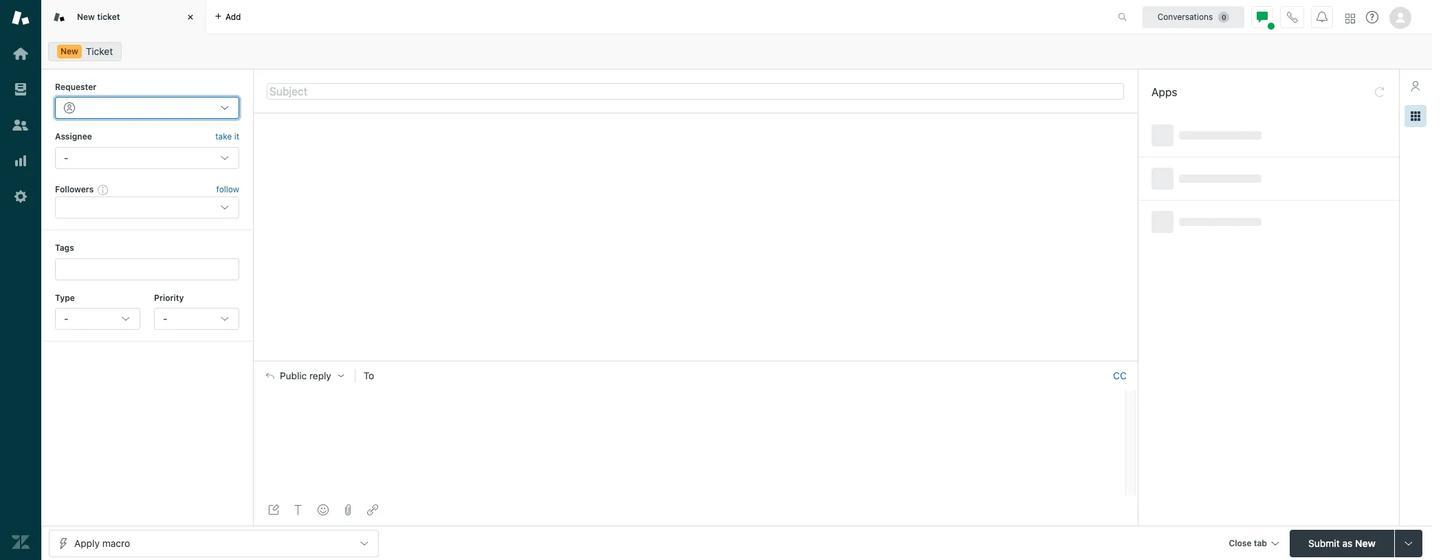 Task type: locate. For each thing, give the bounding box(es) containing it.
follow button
[[216, 184, 239, 196]]

1 vertical spatial new
[[61, 46, 78, 56]]

minimize composer image
[[690, 355, 701, 367]]

the
[[1217, 208, 1231, 220], [1340, 208, 1355, 220]]

five most recent
[[1182, 163, 1258, 175]]

add link (cmd k) image
[[367, 505, 378, 516]]

zendesk image
[[12, 534, 30, 551]]

0 horizontal spatial apps
[[1152, 86, 1178, 98]]

0 horizontal spatial the
[[1217, 208, 1231, 220]]

apps image
[[1410, 111, 1421, 122]]

Subject field
[[267, 83, 1124, 99]]

2 - button from the left
[[154, 308, 239, 330]]

new inside secondary element
[[61, 46, 78, 56]]

take it
[[215, 132, 239, 142]]

0 horizontal spatial - button
[[55, 308, 140, 330]]

new inside tab
[[77, 12, 95, 22]]

- down the priority
[[163, 313, 167, 325]]

1 horizontal spatial apps
[[1210, 126, 1234, 138]]

the right tickets
[[1340, 208, 1355, 220]]

the down "free"
[[1217, 208, 1231, 220]]

close
[[1229, 538, 1252, 548]]

customers image
[[12, 116, 30, 134]]

reporting image
[[12, 152, 30, 170]]

reply
[[309, 371, 331, 382]]

tab
[[1254, 538, 1267, 548]]

followers element
[[55, 197, 239, 219]]

- button down the priority
[[154, 308, 239, 330]]

new
[[77, 12, 95, 22], [61, 46, 78, 56], [1355, 537, 1376, 549]]

ticket
[[86, 45, 113, 57]]

tags element
[[55, 258, 239, 280]]

take
[[215, 132, 232, 142]]

submit as new
[[1309, 537, 1376, 549]]

assignee element
[[55, 147, 239, 169]]

get
[[1248, 126, 1263, 138]]

- for type
[[64, 313, 68, 325]]

follow
[[216, 184, 239, 195]]

five
[[1234, 208, 1250, 220]]

zendesk support image
[[12, 9, 30, 27]]

button displays agent's chat status as online. image
[[1257, 11, 1268, 22]]

add
[[226, 11, 241, 22]]

- button down type
[[55, 308, 140, 330]]

display
[[1182, 208, 1214, 220]]

apply
[[74, 537, 100, 549]]

take it button
[[215, 130, 239, 144]]

- inside assignee element
[[64, 152, 68, 164]]

get started image
[[12, 45, 30, 63]]

requester element
[[55, 97, 239, 119]]

- button
[[55, 308, 140, 330], [154, 308, 239, 330]]

- down assignee
[[64, 152, 68, 164]]

1 horizontal spatial the
[[1340, 208, 1355, 220]]

new for new
[[61, 46, 78, 56]]

tabs tab list
[[41, 0, 1104, 34]]

-
[[64, 152, 68, 164], [64, 313, 68, 325], [163, 313, 167, 325]]

requester
[[55, 82, 97, 92]]

conversations button
[[1143, 6, 1245, 28]]

as
[[1343, 537, 1353, 549]]

1 - button from the left
[[55, 308, 140, 330]]

0 vertical spatial new
[[77, 12, 95, 22]]

1 vertical spatial apps
[[1210, 126, 1234, 138]]

close tab
[[1229, 538, 1267, 548]]

info on adding followers image
[[98, 184, 109, 195]]

type
[[55, 293, 75, 303]]

0 vertical spatial apps
[[1152, 86, 1178, 98]]

1 horizontal spatial - button
[[154, 308, 239, 330]]

new for new ticket
[[77, 12, 95, 22]]

conversations
[[1158, 11, 1213, 22]]

(8605)
[[1232, 179, 1263, 190]]

views image
[[12, 80, 30, 98]]

apps
[[1152, 86, 1178, 98], [1210, 126, 1234, 138]]

- down type
[[64, 313, 68, 325]]

followers
[[55, 184, 94, 194]]

cc button
[[1113, 370, 1127, 382]]



Task type: vqa. For each thing, say whether or not it's contained in the screenshot.
Apply
yes



Task type: describe. For each thing, give the bounding box(es) containing it.
free
[[1214, 197, 1229, 205]]

started
[[1284, 126, 1317, 138]]

format text image
[[293, 505, 304, 516]]

most
[[1203, 163, 1225, 175]]

displays possible ticket submission types image
[[1403, 538, 1414, 549]]

price:
[[1182, 195, 1207, 206]]

apps for apps
[[1152, 86, 1178, 98]]

add button
[[206, 0, 249, 34]]

public reply button
[[254, 362, 355, 391]]

- button for priority
[[154, 308, 239, 330]]

public
[[280, 371, 307, 382]]

you
[[1265, 126, 1282, 138]]

main element
[[0, 0, 41, 560]]

recent
[[1277, 208, 1306, 220]]

- button for type
[[55, 308, 140, 330]]

apps to get you started
[[1210, 126, 1317, 138]]

submitted
[[1246, 222, 1290, 234]]

it
[[234, 132, 239, 142]]

five most recent link
[[1182, 162, 1356, 179]]

most
[[1252, 208, 1275, 220]]

has
[[1227, 222, 1243, 234]]

draft mode image
[[268, 505, 279, 516]]

get help image
[[1366, 11, 1379, 23]]

- for priority
[[163, 313, 167, 325]]

to
[[364, 370, 374, 382]]

assignee
[[55, 132, 92, 142]]

customer context image
[[1410, 80, 1421, 91]]

3 stars. 8605 reviews. element
[[1182, 179, 1381, 191]]

2 the from the left
[[1340, 208, 1355, 220]]

new ticket
[[77, 12, 120, 22]]

apps for apps to get you started
[[1210, 126, 1234, 138]]

2 vertical spatial new
[[1355, 537, 1376, 549]]

requester
[[1182, 222, 1225, 234]]

tags
[[55, 243, 74, 253]]

to
[[1236, 126, 1245, 138]]

add attachment image
[[342, 505, 353, 516]]

1 the from the left
[[1217, 208, 1231, 220]]

tickets
[[1308, 208, 1338, 220]]

five
[[1182, 163, 1200, 175]]

recent
[[1227, 163, 1258, 175]]

ticket
[[97, 12, 120, 22]]

submit
[[1309, 537, 1340, 549]]

public reply
[[280, 371, 331, 382]]

price: free display the five most recent tickets the requester has submitted
[[1182, 195, 1355, 234]]

five most recent image
[[1152, 162, 1174, 184]]

secondary element
[[41, 38, 1432, 65]]

new ticket tab
[[41, 0, 206, 34]]

apply macro
[[74, 537, 130, 549]]

notifications image
[[1317, 11, 1328, 22]]

close tab button
[[1223, 530, 1284, 559]]

admin image
[[12, 188, 30, 206]]

insert emojis image
[[318, 505, 329, 516]]

priority
[[154, 293, 184, 303]]

macro
[[102, 537, 130, 549]]

close image
[[184, 10, 197, 24]]

cc
[[1113, 370, 1127, 382]]

zendesk products image
[[1346, 13, 1355, 23]]



